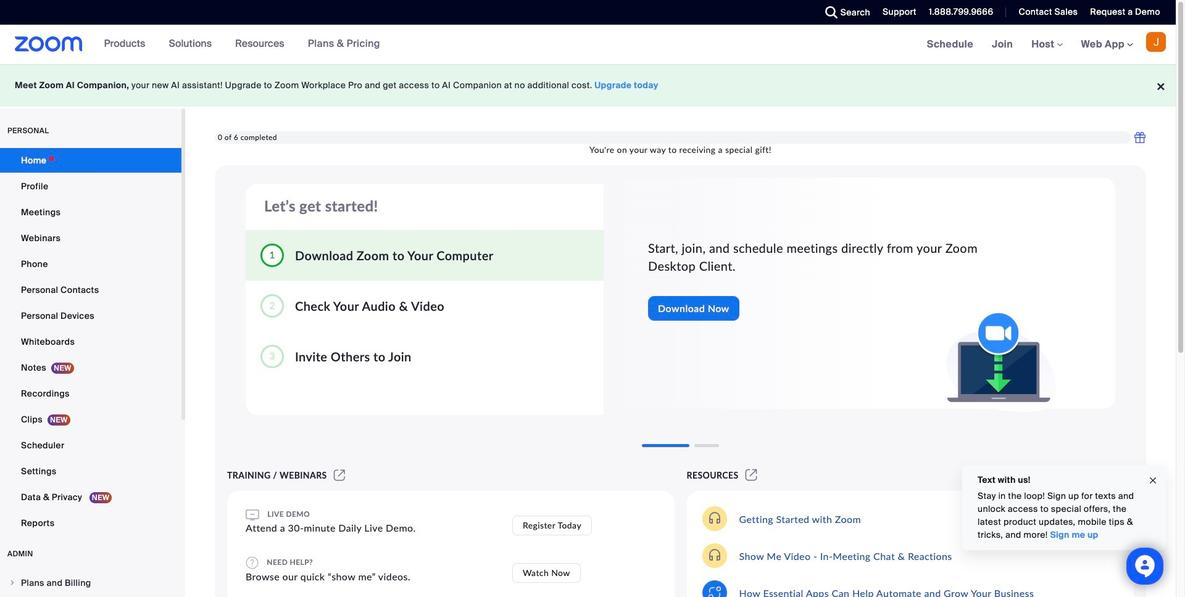 Task type: vqa. For each thing, say whether or not it's contained in the screenshot.
menu item
yes



Task type: describe. For each thing, give the bounding box(es) containing it.
product information navigation
[[95, 25, 390, 64]]

right image
[[9, 580, 16, 587]]

close image
[[1149, 474, 1159, 488]]



Task type: locate. For each thing, give the bounding box(es) containing it.
profile picture image
[[1147, 32, 1167, 52]]

personal menu menu
[[0, 148, 182, 537]]

zoom logo image
[[15, 36, 83, 52]]

window new image
[[332, 471, 347, 481]]

banner
[[0, 25, 1177, 65]]

window new image
[[744, 471, 760, 481]]

footer
[[0, 64, 1177, 107]]

menu item
[[0, 572, 182, 595]]

meetings navigation
[[918, 25, 1177, 65]]



